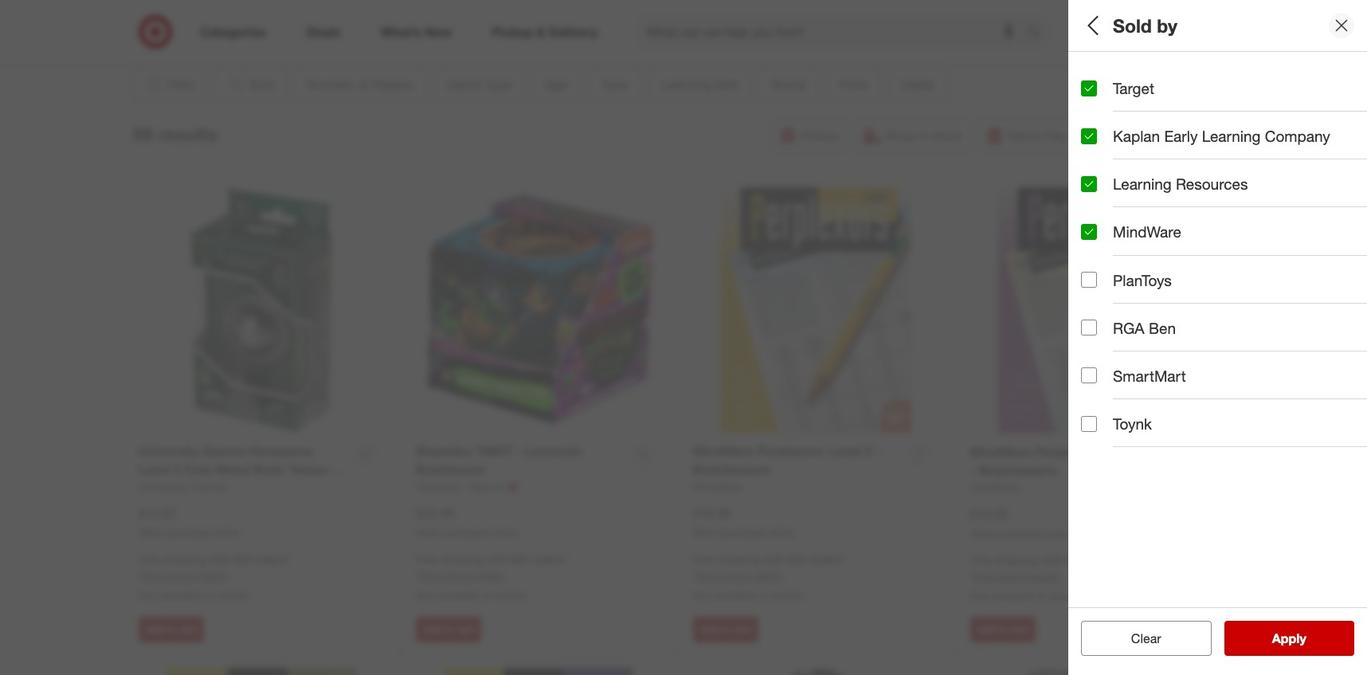 Task type: locate. For each thing, give the bounding box(es) containing it.
coding;
[[1081, 200, 1121, 214]]

brand alice in wonderland; bepuzzled; chuckle & roar; educatio
[[1081, 236, 1368, 270]]

purchased inside $14.87 when purchased online
[[166, 526, 212, 538]]

$16.95
[[693, 505, 732, 521], [971, 506, 1009, 522]]

learning for skill
[[1081, 180, 1145, 198]]

apply.
[[199, 569, 229, 583], [476, 569, 506, 583], [754, 569, 784, 583], [1031, 570, 1061, 584]]

results for 99 results
[[158, 122, 217, 145]]

$35
[[233, 553, 251, 566], [511, 553, 529, 566], [788, 553, 806, 566], [1065, 553, 1083, 567]]

company
[[1265, 127, 1331, 145]]

0 vertical spatial all
[[1081, 14, 1103, 36]]

1 horizontal spatial $16.95
[[971, 506, 1009, 522]]

deals all deals; sale; weekly ad
[[1081, 347, 1212, 381]]

learning up coding; on the top right of page
[[1081, 180, 1145, 198]]

when
[[139, 526, 164, 538], [416, 526, 441, 538], [693, 526, 718, 538], [971, 527, 996, 539]]

clear inside button
[[1124, 630, 1154, 646]]

guest rating 1 star and up
[[1081, 403, 1175, 437]]

$25;
[[1173, 312, 1194, 325]]

all
[[1157, 630, 1170, 646]]

bepuzzled;
[[1187, 256, 1243, 270]]

99 results
[[133, 122, 217, 145]]

resources
[[1176, 175, 1248, 193]]

exclusions
[[143, 569, 196, 583], [420, 569, 473, 583], [697, 569, 751, 583], [975, 570, 1028, 584]]

adult
[[1110, 89, 1136, 102]]

online inside $25.99 when purchased online
[[492, 526, 517, 538]]

Include out of stock checkbox
[[1081, 575, 1097, 591]]

gr
[[1359, 200, 1368, 214]]

1 vertical spatial all
[[1081, 368, 1094, 381]]

all left sold
[[1081, 14, 1103, 36]]

clear inside "button"
[[1132, 630, 1162, 646]]

clear
[[1124, 630, 1154, 646], [1132, 630, 1162, 646]]

filters
[[1109, 14, 1158, 36]]

roar;
[[1300, 256, 1327, 270]]

sold by dialog
[[1069, 0, 1368, 675]]

learning for resources
[[1113, 175, 1172, 193]]

skill
[[1149, 180, 1179, 198]]

type
[[1081, 124, 1115, 142]]

$25.99
[[416, 505, 454, 521]]

up
[[1135, 423, 1147, 437]]

results right 99
[[158, 122, 217, 145]]

free
[[139, 553, 161, 566], [416, 553, 438, 566], [693, 553, 715, 566], [971, 553, 993, 567]]

orders*
[[254, 553, 290, 566], [532, 553, 568, 566], [809, 553, 845, 566], [1086, 553, 1122, 567]]

learning up creative
[[1113, 175, 1172, 193]]

1 all from the top
[[1081, 14, 1103, 36]]

99
[[133, 122, 153, 145]]

brainteasers
[[1157, 145, 1219, 158]]

$25
[[1198, 312, 1215, 325]]

clear all
[[1124, 630, 1170, 646]]

rga ben
[[1113, 319, 1176, 337]]

and
[[1113, 423, 1132, 437]]

*
[[139, 569, 143, 583], [416, 569, 420, 583], [693, 569, 697, 583], [971, 570, 975, 584]]

online
[[214, 526, 240, 538], [492, 526, 517, 538], [769, 526, 795, 538], [1046, 527, 1072, 539]]

skills;
[[1327, 200, 1356, 214]]

1 horizontal spatial results
[[1282, 630, 1324, 646]]

toynk
[[1113, 414, 1152, 433]]

advertisement region
[[200, 0, 1156, 37]]

see results
[[1256, 630, 1324, 646]]

age
[[1081, 68, 1110, 87]]

in inside brand alice in wonderland; bepuzzled; chuckle & roar; educatio
[[1109, 256, 1118, 270]]

all down the deals
[[1081, 368, 1094, 381]]

with
[[210, 553, 230, 566], [487, 553, 508, 566], [764, 553, 785, 566], [1042, 553, 1062, 567]]

all filters
[[1081, 14, 1158, 36]]

What can we help you find? suggestions appear below search field
[[637, 14, 1031, 49]]

$14.87 when purchased online
[[139, 505, 240, 538]]

clear for clear
[[1132, 630, 1162, 646]]

results inside see results button
[[1282, 630, 1324, 646]]

search button
[[1020, 14, 1058, 53]]

free shipping with $35 orders* * exclusions apply. not available in stores
[[139, 553, 290, 602], [416, 553, 568, 602], [693, 553, 845, 602], [971, 553, 1122, 603]]

all
[[1081, 14, 1103, 36], [1081, 368, 1094, 381]]

rating
[[1128, 403, 1175, 421]]

stores
[[218, 588, 249, 602], [495, 588, 526, 602], [772, 588, 803, 602], [1050, 589, 1081, 603]]

2 clear from the left
[[1132, 630, 1162, 646]]

not
[[139, 588, 157, 602], [416, 588, 434, 602], [693, 588, 711, 602], [971, 589, 989, 603]]

in
[[1109, 256, 1118, 270], [206, 588, 215, 602], [483, 588, 492, 602], [761, 588, 769, 602], [1038, 589, 1047, 603]]

Target checkbox
[[1081, 80, 1097, 96]]

$0
[[1081, 312, 1093, 325]]

wonderland;
[[1121, 256, 1184, 270]]

see
[[1256, 630, 1279, 646]]

motor
[[1294, 200, 1323, 214]]

learning inside learning skill coding; creative thinking; creativity; fine motor skills; gr
[[1081, 180, 1145, 198]]

all filters dialog
[[1069, 0, 1368, 675]]

$16.95 when purchased online
[[693, 505, 795, 538], [971, 506, 1072, 539]]

online inside $14.87 when purchased online
[[214, 526, 240, 538]]

star
[[1091, 423, 1110, 437]]

0 horizontal spatial results
[[158, 122, 217, 145]]

mindware
[[1113, 223, 1182, 241]]

all inside deals all deals; sale; weekly ad
[[1081, 368, 1094, 381]]

sale;
[[1131, 368, 1156, 381]]

2 all from the top
[[1081, 368, 1094, 381]]

Kaplan Early Learning Company checkbox
[[1081, 128, 1097, 144]]

SmartMart checkbox
[[1081, 368, 1097, 384]]

kids;
[[1081, 89, 1107, 102]]

creativity;
[[1217, 200, 1267, 214]]

plantoys
[[1113, 271, 1172, 289]]

weekly
[[1159, 368, 1195, 381]]

when inside $25.99 when purchased online
[[416, 526, 441, 538]]

1 vertical spatial results
[[1282, 630, 1324, 646]]

1 clear from the left
[[1124, 630, 1154, 646]]

learning resources
[[1113, 175, 1248, 193]]

ben
[[1149, 319, 1176, 337]]

alice
[[1081, 256, 1106, 270]]

educatio
[[1330, 256, 1368, 270]]

0 vertical spatial results
[[158, 122, 217, 145]]

clear for clear all
[[1124, 630, 1154, 646]]

exclusions apply. button
[[143, 568, 229, 584], [420, 568, 506, 584], [697, 568, 784, 584], [975, 569, 1061, 585]]

results right see
[[1282, 630, 1324, 646]]

clear all button
[[1081, 621, 1212, 656]]

1
[[1081, 423, 1088, 437]]

results
[[158, 122, 217, 145], [1282, 630, 1324, 646]]



Task type: vqa. For each thing, say whether or not it's contained in the screenshot.
Pickup & Delivery
no



Task type: describe. For each thing, give the bounding box(es) containing it.
smartmart
[[1113, 366, 1187, 385]]

0 horizontal spatial $16.95 when purchased online
[[693, 505, 795, 538]]

sold by
[[1113, 14, 1178, 36]]

clear button
[[1081, 621, 1212, 656]]

0 horizontal spatial $16.95
[[693, 505, 732, 521]]

$50;
[[1235, 312, 1256, 325]]

$100
[[1326, 312, 1350, 325]]

$100;
[[1296, 312, 1323, 325]]

early
[[1165, 127, 1198, 145]]

fine
[[1270, 200, 1291, 214]]

type board games; brainteasers
[[1081, 124, 1219, 158]]

guest
[[1081, 403, 1124, 421]]

ad
[[1198, 368, 1212, 381]]

brand
[[1081, 236, 1125, 254]]

$25.99 when purchased online
[[416, 505, 517, 538]]

sponsored
[[1109, 38, 1156, 50]]

when inside $14.87 when purchased online
[[139, 526, 164, 538]]

target
[[1113, 79, 1155, 97]]

apply button
[[1225, 621, 1355, 656]]

apply
[[1273, 630, 1307, 646]]

purchased inside $25.99 when purchased online
[[443, 526, 489, 538]]

learning right early
[[1202, 127, 1261, 145]]

creative
[[1124, 200, 1165, 214]]

search
[[1020, 25, 1058, 41]]

age kids; adult
[[1081, 68, 1136, 102]]

Learning Resources checkbox
[[1081, 176, 1097, 192]]

deals
[[1081, 347, 1122, 366]]

1 horizontal spatial $16.95 when purchased online
[[971, 506, 1072, 539]]

kaplan early learning company
[[1113, 127, 1331, 145]]

sold
[[1113, 14, 1152, 36]]

games;
[[1115, 145, 1154, 158]]

price
[[1081, 291, 1119, 310]]

$50
[[1259, 312, 1277, 325]]

Toynk checkbox
[[1081, 416, 1097, 432]]

RGA Ben checkbox
[[1081, 320, 1097, 336]]

deals;
[[1097, 368, 1128, 381]]

&
[[1290, 256, 1297, 270]]

results for see results
[[1282, 630, 1324, 646]]

see results button
[[1225, 621, 1355, 656]]

board
[[1081, 145, 1112, 158]]

thinking;
[[1168, 200, 1213, 214]]

kaplan
[[1113, 127, 1160, 145]]

MindWare checkbox
[[1081, 224, 1097, 240]]

learning skill coding; creative thinking; creativity; fine motor skills; gr
[[1081, 180, 1368, 214]]

price $0  –  $15; $15  –  $25; $25  –  $50; $50  –  $100; $100  –  
[[1081, 291, 1368, 325]]

$14.87
[[139, 505, 177, 521]]

rga
[[1113, 319, 1145, 337]]

$15;
[[1112, 312, 1133, 325]]

PlanToys checkbox
[[1081, 272, 1097, 288]]

$15
[[1136, 312, 1154, 325]]

chuckle
[[1246, 256, 1287, 270]]

by
[[1157, 14, 1178, 36]]



